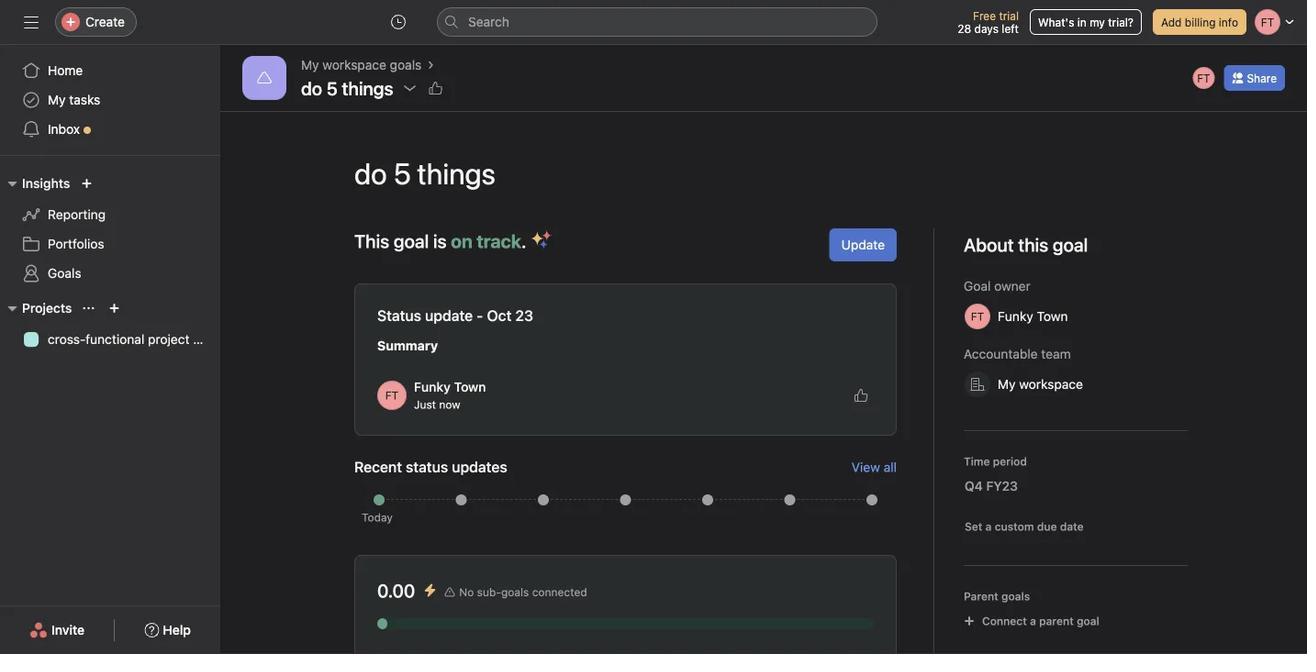 Task type: describe. For each thing, give the bounding box(es) containing it.
parent
[[964, 590, 999, 603]]

my for my workspace goals
[[301, 57, 319, 73]]

0 horizontal spatial goal
[[394, 230, 429, 252]]

is
[[433, 230, 447, 252]]

my tasks
[[48, 92, 100, 107]]

show options image
[[403, 81, 417, 95]]

due
[[1037, 521, 1057, 534]]

goals link
[[11, 259, 209, 288]]

recent
[[354, 459, 402, 476]]

q4
[[965, 479, 983, 494]]

latest status update element
[[354, 284, 897, 436]]

add billing info
[[1162, 16, 1239, 28]]

cross-functional project plan
[[48, 332, 218, 347]]

what's in my trial? button
[[1030, 9, 1142, 35]]

show options, current sort, top image
[[83, 303, 94, 314]]

projects button
[[0, 298, 72, 320]]

do 5 things
[[301, 77, 393, 99]]

0 likes. click to like this task image inside latest status update element
[[854, 388, 869, 403]]

q4 fy23
[[965, 479, 1018, 494]]

share button
[[1224, 65, 1286, 91]]

what's
[[1038, 16, 1075, 28]]

global element
[[0, 45, 220, 155]]

q4 fy23 button
[[953, 470, 1049, 503]]

reporting link
[[11, 200, 209, 230]]

set
[[965, 521, 983, 534]]

ft button
[[1191, 65, 1217, 91]]

parent
[[1040, 615, 1074, 628]]

oct 23
[[487, 307, 534, 325]]

5 things
[[327, 77, 393, 99]]

view
[[852, 460, 880, 475]]

functional
[[86, 332, 144, 347]]

tasks
[[69, 92, 100, 107]]

time
[[964, 455, 990, 468]]

time period
[[964, 455, 1027, 468]]

summary
[[377, 338, 438, 354]]

cross-
[[48, 332, 86, 347]]

custom
[[995, 521, 1034, 534]]

trial
[[999, 9, 1019, 22]]

in
[[1078, 16, 1087, 28]]

cross-functional project plan link
[[11, 325, 218, 354]]

search list box
[[437, 7, 878, 37]]

.
[[522, 230, 527, 252]]

project
[[148, 332, 190, 347]]

owner
[[995, 279, 1031, 294]]

days
[[975, 22, 999, 35]]

search
[[468, 14, 510, 29]]

ft inside ft button
[[1198, 72, 1211, 84]]

reporting
[[48, 207, 106, 222]]

update
[[842, 237, 885, 253]]

on
[[451, 230, 473, 252]]

create button
[[55, 7, 137, 37]]

my tasks link
[[11, 85, 209, 115]]

goal owner
[[964, 279, 1031, 294]]

goals
[[48, 266, 81, 281]]

about this goal
[[964, 234, 1088, 256]]

funky town just now
[[414, 380, 486, 411]]

a for set
[[986, 521, 992, 534]]

update
[[425, 307, 473, 325]]

funky town link
[[414, 380, 486, 395]]

0 vertical spatial 0 likes. click to like this task image
[[428, 81, 443, 95]]

connect a parent goal button
[[956, 609, 1108, 635]]

add
[[1162, 16, 1182, 28]]

hide sidebar image
[[24, 15, 39, 29]]

period
[[993, 455, 1027, 468]]

my workspace
[[998, 377, 1083, 392]]

portfolios link
[[11, 230, 209, 259]]

do
[[301, 77, 322, 99]]

connect a parent goal
[[983, 615, 1100, 628]]

billing
[[1185, 16, 1216, 28]]

team
[[1042, 347, 1071, 362]]

0.00
[[377, 580, 415, 602]]

no sub-goals connected
[[459, 586, 587, 599]]

view all button
[[852, 460, 897, 475]]

view all
[[852, 460, 897, 475]]

workspace for my workspace
[[1020, 377, 1083, 392]]

goals for sub-
[[501, 586, 529, 599]]

new image
[[81, 178, 92, 189]]

funky town
[[998, 309, 1068, 324]]

status
[[377, 307, 421, 325]]

free trial 28 days left
[[958, 9, 1019, 35]]

invite button
[[17, 614, 97, 647]]

set a custom due date
[[965, 521, 1084, 534]]

about
[[964, 234, 1014, 256]]

funky town button
[[957, 300, 1099, 333]]



Task type: vqa. For each thing, say whether or not it's contained in the screenshot.
Remove from starred image
no



Task type: locate. For each thing, give the bounding box(es) containing it.
1 vertical spatial a
[[1030, 615, 1037, 628]]

update button
[[830, 229, 897, 262]]

1 horizontal spatial ft
[[1198, 72, 1211, 84]]

workspace down team
[[1020, 377, 1083, 392]]

portfolios
[[48, 236, 104, 252]]

1 horizontal spatial 0 likes. click to like this task image
[[854, 388, 869, 403]]

workspace for my workspace goals
[[323, 57, 386, 73]]

insights element
[[0, 167, 220, 292]]

ft left just
[[385, 389, 399, 402]]

0 vertical spatial my
[[301, 57, 319, 73]]

1 horizontal spatial workspace
[[1020, 377, 1083, 392]]

goals up show options "icon"
[[390, 57, 422, 73]]

1 vertical spatial workspace
[[1020, 377, 1083, 392]]

today
[[362, 511, 393, 524]]

workspace inside the my workspace goals link
[[323, 57, 386, 73]]

a inside button
[[1030, 615, 1037, 628]]

funky inside "funky town" dropdown button
[[998, 309, 1034, 324]]

now
[[439, 399, 461, 411]]

funky inside funky town just now
[[414, 380, 451, 395]]

1 horizontal spatial town
[[1037, 309, 1068, 324]]

1 horizontal spatial funky
[[998, 309, 1034, 324]]

0 horizontal spatial goals
[[390, 57, 422, 73]]

my workspace goals
[[301, 57, 422, 73]]

0 horizontal spatial workspace
[[323, 57, 386, 73]]

goal right parent
[[1077, 615, 1100, 628]]

my for my tasks
[[48, 92, 66, 107]]

funky up just
[[414, 380, 451, 395]]

goals
[[390, 57, 422, 73], [501, 586, 529, 599], [1002, 590, 1030, 603]]

goals for workspace
[[390, 57, 422, 73]]

1 horizontal spatial a
[[1030, 615, 1037, 628]]

insights
[[22, 176, 70, 191]]

0 vertical spatial a
[[986, 521, 992, 534]]

date
[[1060, 521, 1084, 534]]

0 horizontal spatial funky
[[414, 380, 451, 395]]

1 horizontal spatial goals
[[501, 586, 529, 599]]

this goal is on track .
[[354, 230, 527, 252]]

goal inside button
[[1077, 615, 1100, 628]]

1 vertical spatial goal
[[1077, 615, 1100, 628]]

my inside my tasks link
[[48, 92, 66, 107]]

0 vertical spatial goal
[[394, 230, 429, 252]]

free
[[973, 9, 996, 22]]

workspace inside my workspace dropdown button
[[1020, 377, 1083, 392]]

my down accountable
[[998, 377, 1016, 392]]

workspace up 5 things
[[323, 57, 386, 73]]

a
[[986, 521, 992, 534], [1030, 615, 1037, 628]]

invite
[[51, 623, 85, 638]]

1 vertical spatial 0 likes. click to like this task image
[[854, 388, 869, 403]]

funky down owner
[[998, 309, 1034, 324]]

0 horizontal spatial a
[[986, 521, 992, 534]]

this
[[354, 230, 390, 252]]

0 horizontal spatial 0 likes. click to like this task image
[[428, 81, 443, 95]]

funky for funky town just now
[[414, 380, 451, 395]]

1 vertical spatial my
[[48, 92, 66, 107]]

my inside my workspace dropdown button
[[998, 377, 1016, 392]]

recent status updates
[[354, 459, 508, 476]]

0 likes. click to like this task image up view
[[854, 388, 869, 403]]

left
[[1002, 22, 1019, 35]]

town inside dropdown button
[[1037, 309, 1068, 324]]

accountable team
[[964, 347, 1071, 362]]

0 likes. click to like this task image
[[428, 81, 443, 95], [854, 388, 869, 403]]

help button
[[132, 614, 203, 647]]

info
[[1219, 16, 1239, 28]]

funky
[[998, 309, 1034, 324], [414, 380, 451, 395]]

my for my workspace
[[998, 377, 1016, 392]]

town up now at the bottom of page
[[454, 380, 486, 395]]

status update - oct 23
[[377, 307, 534, 325]]

accountable
[[964, 347, 1038, 362]]

goal left is
[[394, 230, 429, 252]]

funky for funky town
[[998, 309, 1034, 324]]

projects element
[[0, 292, 220, 358]]

inbox link
[[11, 115, 209, 144]]

28
[[958, 22, 972, 35]]

0 vertical spatial ft
[[1198, 72, 1211, 84]]

2 vertical spatial my
[[998, 377, 1016, 392]]

inbox
[[48, 122, 80, 137]]

my left tasks
[[48, 92, 66, 107]]

0 likes. click to like this task image right show options "icon"
[[428, 81, 443, 95]]

a for connect
[[1030, 615, 1037, 628]]

all
[[884, 460, 897, 475]]

my
[[301, 57, 319, 73], [48, 92, 66, 107], [998, 377, 1016, 392]]

projects
[[22, 301, 72, 316]]

town inside funky town just now
[[454, 380, 486, 395]]

my workspace button
[[957, 368, 1114, 401]]

town for funky town
[[1037, 309, 1068, 324]]

what's in my trial?
[[1038, 16, 1134, 28]]

my workspace goals link
[[301, 55, 422, 75]]

my up do
[[301, 57, 319, 73]]

just
[[414, 399, 436, 411]]

2 horizontal spatial goals
[[1002, 590, 1030, 603]]

help
[[163, 623, 191, 638]]

a inside "button"
[[986, 521, 992, 534]]

fy23
[[987, 479, 1018, 494]]

1 horizontal spatial goal
[[1077, 615, 1100, 628]]

this goal
[[1019, 234, 1088, 256]]

share
[[1247, 72, 1277, 84]]

connect
[[983, 615, 1027, 628]]

town for funky town just now
[[454, 380, 486, 395]]

no
[[459, 586, 474, 599]]

goals up connect
[[1002, 590, 1030, 603]]

ft inside latest status update element
[[385, 389, 399, 402]]

1 vertical spatial funky
[[414, 380, 451, 395]]

workspace
[[323, 57, 386, 73], [1020, 377, 1083, 392]]

track
[[477, 230, 522, 252]]

my
[[1090, 16, 1105, 28]]

Goal name text field
[[340, 140, 1188, 207]]

trial?
[[1109, 16, 1134, 28]]

add billing info button
[[1153, 9, 1247, 35]]

sub-
[[477, 586, 501, 599]]

goal
[[964, 279, 991, 294]]

2 horizontal spatial my
[[998, 377, 1016, 392]]

search button
[[437, 7, 878, 37]]

a right set
[[986, 521, 992, 534]]

a left parent
[[1030, 615, 1037, 628]]

0 horizontal spatial ft
[[385, 389, 399, 402]]

insights button
[[0, 173, 70, 195]]

history image
[[391, 15, 406, 29]]

town up team
[[1037, 309, 1068, 324]]

0 vertical spatial funky
[[998, 309, 1034, 324]]

create
[[85, 14, 125, 29]]

1 horizontal spatial my
[[301, 57, 319, 73]]

0 horizontal spatial town
[[454, 380, 486, 395]]

new project or portfolio image
[[109, 303, 120, 314]]

town
[[1037, 309, 1068, 324], [454, 380, 486, 395]]

home
[[48, 63, 83, 78]]

ft
[[1198, 72, 1211, 84], [385, 389, 399, 402]]

1 vertical spatial town
[[454, 380, 486, 395]]

0 vertical spatial town
[[1037, 309, 1068, 324]]

home link
[[11, 56, 209, 85]]

goals left connected at left
[[501, 586, 529, 599]]

goal
[[394, 230, 429, 252], [1077, 615, 1100, 628]]

ft left "share" button
[[1198, 72, 1211, 84]]

0 horizontal spatial my
[[48, 92, 66, 107]]

connected
[[532, 586, 587, 599]]

0 vertical spatial workspace
[[323, 57, 386, 73]]

set a custom due date button
[[960, 518, 1089, 536]]

1 vertical spatial ft
[[385, 389, 399, 402]]



